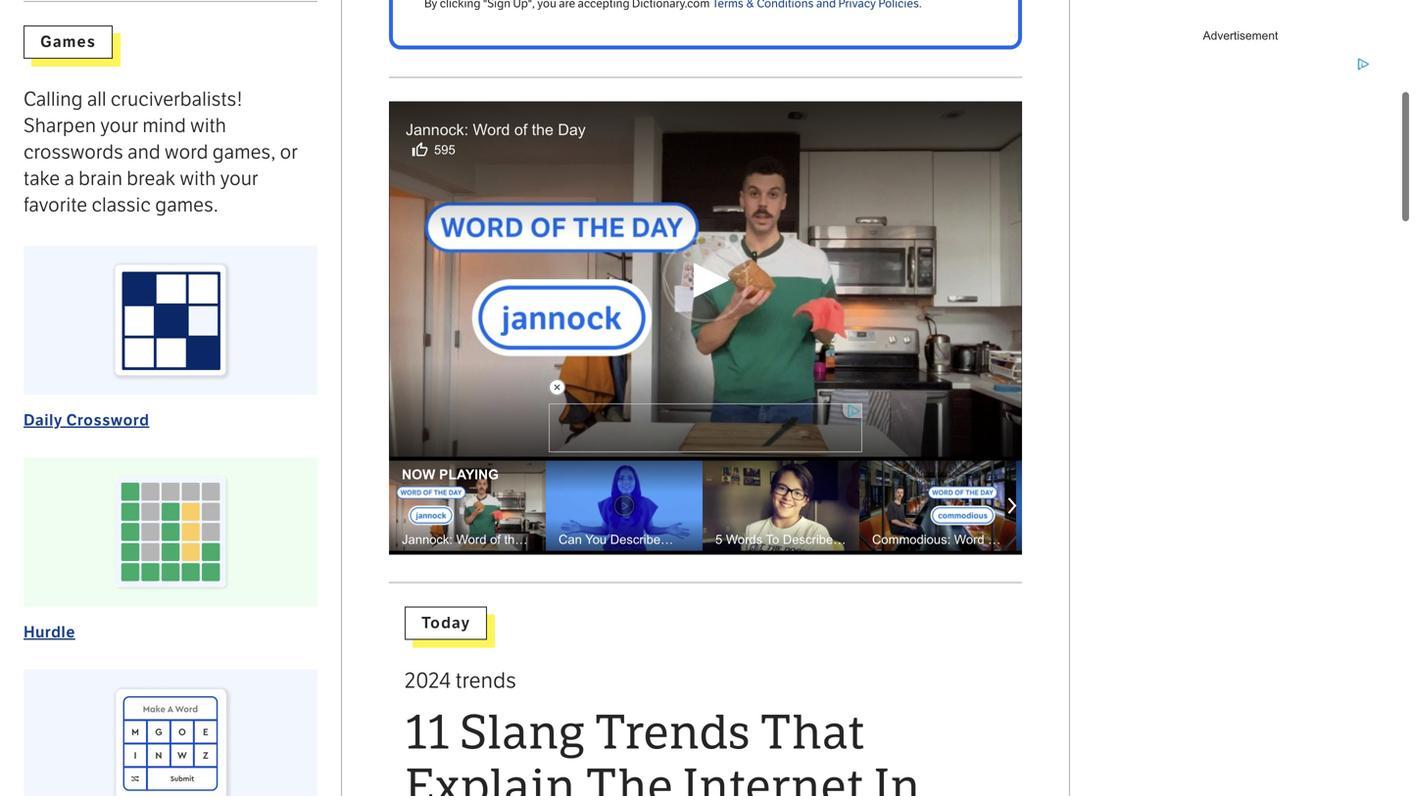 Task type: describe. For each thing, give the bounding box(es) containing it.
that
[[760, 706, 866, 762]]

advertisement
[[1203, 29, 1279, 42]]

day
[[558, 121, 586, 139]]

trends
[[595, 706, 751, 762]]

cruciverbalists!
[[111, 88, 243, 111]]

sharpen
[[24, 114, 96, 138]]

of
[[514, 121, 528, 139]]

brain
[[79, 167, 123, 190]]

playing
[[439, 468, 499, 483]]

word puzzle image
[[24, 670, 318, 797]]

the
[[532, 121, 554, 139]]

games
[[40, 32, 96, 51]]

the
[[586, 760, 673, 797]]

advertisement element
[[1094, 56, 1388, 644]]

crossword
[[66, 411, 149, 430]]

11
[[405, 706, 450, 762]]

hurdle link
[[24, 623, 75, 642]]

classic
[[92, 193, 151, 217]]

daily crossword image
[[24, 246, 318, 395]]

daily crossword link
[[24, 411, 149, 430]]

games.
[[155, 193, 219, 217]]

and
[[128, 140, 161, 164]]

slang
[[459, 706, 585, 762]]

mind
[[143, 114, 186, 138]]

calling
[[24, 88, 83, 111]]

daily crossword
[[24, 411, 149, 430]]

take
[[24, 167, 60, 190]]

daily
[[24, 411, 63, 430]]



Task type: locate. For each thing, give the bounding box(es) containing it.
favorite
[[24, 193, 87, 217]]

your down all
[[100, 114, 138, 138]]

explain
[[405, 760, 576, 797]]

0 vertical spatial your
[[100, 114, 138, 138]]

jannock:
[[406, 121, 469, 139]]

or
[[280, 140, 298, 164]]

now playing
[[402, 468, 499, 483]]

with up 'word'
[[190, 114, 226, 138]]

with up games.
[[180, 167, 216, 190]]

hurdle image
[[24, 458, 318, 607]]

games,
[[212, 140, 276, 164]]

internet
[[683, 760, 864, 797]]

11 slang trends that explain the internet i
[[405, 706, 921, 797]]

break
[[127, 167, 176, 190]]

hurdle
[[24, 623, 75, 642]]

video player region
[[389, 101, 1022, 458]]

0 vertical spatial with
[[190, 114, 226, 138]]

with
[[190, 114, 226, 138], [180, 167, 216, 190]]

2024 trends
[[405, 669, 517, 694]]

crosswords
[[24, 140, 123, 164]]

2024
[[405, 669, 451, 694]]

calling all cruciverbalists! sharpen your mind with crosswords and word games, or take a brain break with your favorite classic games.
[[24, 88, 298, 217]]

1 horizontal spatial your
[[220, 167, 258, 190]]

now
[[402, 468, 435, 483]]

today
[[421, 614, 471, 633]]

word
[[473, 121, 510, 139]]

1 vertical spatial your
[[220, 167, 258, 190]]

11 slang trends that explain the internet i link
[[405, 706, 1007, 797]]

word
[[165, 140, 208, 164]]

0 horizontal spatial your
[[100, 114, 138, 138]]

a
[[64, 167, 74, 190]]

jannock: word of the day
[[406, 121, 586, 139]]

all
[[87, 88, 107, 111]]

trends
[[456, 669, 517, 694]]

your down games, at top
[[220, 167, 258, 190]]

595
[[434, 143, 456, 157]]

1 vertical spatial with
[[180, 167, 216, 190]]

your
[[100, 114, 138, 138], [220, 167, 258, 190]]



Task type: vqa. For each thing, say whether or not it's contained in the screenshot.
search box
no



